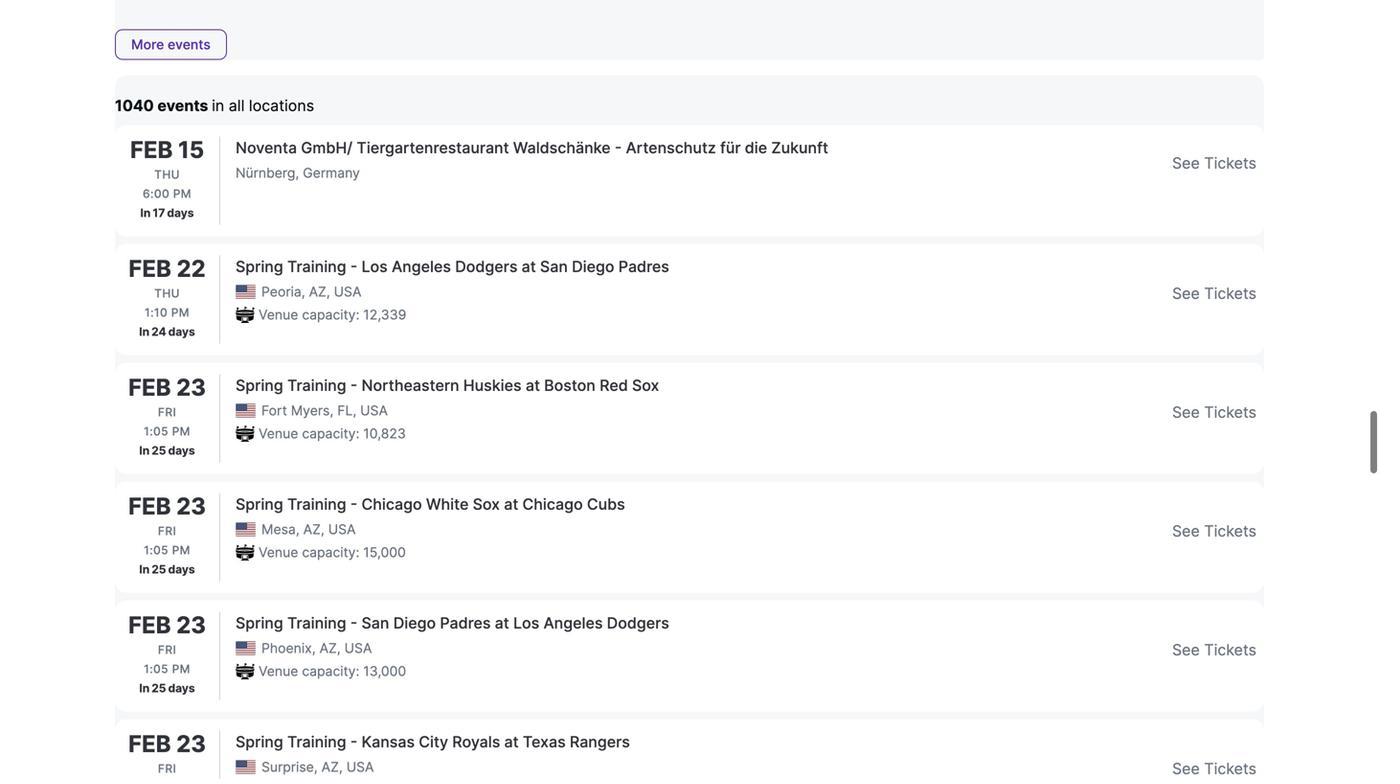 Task type: vqa. For each thing, say whether or not it's contained in the screenshot.


Task type: describe. For each thing, give the bounding box(es) containing it.
- for white
[[351, 495, 358, 514]]

1 horizontal spatial angeles
[[544, 614, 603, 632]]

23 for spring training - chicago white sox at chicago cubs
[[176, 492, 206, 520]]

1:05 for spring training - northeastern huskies at boston red sox
[[144, 424, 169, 438]]

surprise,
[[262, 759, 318, 775]]

die
[[745, 138, 768, 157]]

cubs
[[587, 495, 625, 514]]

events for more
[[168, 36, 211, 53]]

tiergartenrestaurant
[[357, 138, 509, 157]]

see tickets for spring training - los angeles dodgers at san diego padres
[[1173, 284, 1257, 303]]

training for kansas
[[287, 733, 347, 751]]

texas
[[523, 733, 566, 751]]

1:05 for spring training - san diego padres at los angeles dodgers
[[144, 662, 169, 676]]

myers,
[[291, 402, 334, 419]]

- for huskies
[[351, 376, 358, 395]]

1 horizontal spatial dodgers
[[607, 614, 670, 632]]

capacity: for san
[[302, 663, 360, 679]]

noventa gmbh/ tiergartenrestaurant waldschänke - artenschutz für die zukunft nürnberg, germany
[[236, 138, 829, 181]]

noventa
[[236, 138, 297, 157]]

events for 1040
[[158, 96, 208, 115]]

tickets for spring training - northeastern huskies at boston red sox
[[1205, 403, 1257, 422]]

23 for spring training - northeastern huskies at boston red sox
[[176, 373, 206, 401]]

days for spring training - san diego padres at los angeles dodgers
[[168, 681, 195, 695]]

germany
[[303, 165, 360, 181]]

pm for spring training - chicago white sox at chicago cubs
[[172, 543, 191, 557]]

usa for san
[[345, 640, 372, 656]]

locations
[[249, 96, 314, 115]]

in inside the feb 15 thu 6:00 pm in 17 days
[[140, 206, 151, 220]]

fort
[[262, 402, 287, 419]]

1:10
[[145, 306, 168, 320]]

rangers
[[570, 733, 630, 751]]

spring for spring training - kansas city royals at texas rangers
[[236, 733, 283, 751]]

nürnberg,
[[236, 165, 299, 181]]

kansas
[[362, 733, 415, 751]]

spring for spring training - northeastern huskies at boston red sox
[[236, 376, 283, 395]]

- for city
[[351, 733, 358, 751]]

northeastern
[[362, 376, 460, 395]]

more
[[131, 36, 164, 53]]

usa up 10,823
[[360, 402, 388, 419]]

22
[[177, 254, 206, 283]]

training for los
[[287, 257, 347, 276]]

az, for san
[[320, 640, 341, 656]]

tickets for spring training - chicago white sox at chicago cubs
[[1205, 522, 1257, 540]]

fri for spring training - chicago white sox at chicago cubs
[[158, 524, 176, 538]]

in for spring training - chicago white sox at chicago cubs
[[139, 562, 150, 576]]

25 for spring training - san diego padres at los angeles dodgers
[[152, 681, 166, 695]]

- inside noventa gmbh/ tiergartenrestaurant waldschänke - artenschutz für die zukunft nürnberg, germany
[[615, 138, 622, 157]]

1 horizontal spatial padres
[[619, 257, 670, 276]]

boston
[[544, 376, 596, 395]]

- for diego
[[351, 614, 358, 632]]

zukunft
[[772, 138, 829, 157]]

15,000
[[363, 544, 406, 561]]

see for spring training - kansas city royals at texas rangers
[[1173, 759, 1200, 778]]

see tickets for spring training - northeastern huskies at boston red sox
[[1173, 403, 1257, 422]]

0 vertical spatial dodgers
[[455, 257, 518, 276]]

pm for spring training - san diego padres at los angeles dodgers
[[172, 662, 191, 676]]

more events
[[131, 36, 211, 53]]

1:05 for spring training - chicago white sox at chicago cubs
[[144, 543, 169, 557]]

artenschutz
[[626, 138, 716, 157]]

us national flag image for spring training - northeastern huskies at boston red sox
[[236, 404, 256, 418]]

venue capacity: 12,339
[[259, 307, 407, 323]]

0 vertical spatial san
[[540, 257, 568, 276]]

1 vertical spatial los
[[514, 614, 540, 632]]

days for spring training - northeastern huskies at boston red sox
[[168, 444, 195, 458]]

at for los
[[495, 614, 510, 632]]

days inside the feb 15 thu 6:00 pm in 17 days
[[167, 206, 194, 220]]

mesa, az, usa
[[262, 521, 356, 538]]

3 us national flag image from the top
[[236, 760, 256, 774]]

0 horizontal spatial san
[[362, 614, 389, 632]]

in for spring training - northeastern huskies at boston red sox
[[139, 444, 150, 458]]

peoria,
[[262, 284, 305, 300]]

venue capacity: 15,000
[[259, 544, 406, 561]]

1 horizontal spatial sox
[[632, 376, 660, 395]]

white
[[426, 495, 469, 514]]

1 chicago from the left
[[362, 495, 422, 514]]

at for chicago
[[504, 495, 519, 514]]

huskies
[[464, 376, 522, 395]]

0 horizontal spatial diego
[[394, 614, 436, 632]]

peoria, az, usa
[[262, 284, 362, 300]]

red
[[600, 376, 628, 395]]

venue for spring training - northeastern huskies at boston red sox
[[259, 425, 298, 442]]

25 for spring training - northeastern huskies at boston red sox
[[152, 444, 166, 458]]

spring training - los angeles dodgers at san diego padres
[[236, 257, 670, 276]]

feb 23 fri 1:05 pm in 25 days for spring training - san diego padres at los angeles dodgers
[[128, 611, 206, 695]]

az, for chicago
[[303, 521, 325, 538]]

0 horizontal spatial angeles
[[392, 257, 451, 276]]

at for texas
[[505, 733, 519, 751]]



Task type: locate. For each thing, give the bounding box(es) containing it.
capacity: for chicago
[[302, 544, 360, 561]]

all
[[229, 96, 245, 115]]

gmbh/
[[301, 138, 353, 157]]

3 venue from the top
[[259, 544, 298, 561]]

usa for los
[[334, 284, 362, 300]]

1 23 from the top
[[176, 373, 206, 401]]

1 vertical spatial thu
[[154, 287, 180, 300]]

- up fl,
[[351, 376, 358, 395]]

3 1:05 from the top
[[144, 662, 169, 676]]

us national flag image for 22
[[236, 285, 256, 299]]

10,823
[[363, 425, 406, 442]]

pm inside feb 22 thu 1:10 pm in 24 days
[[171, 306, 190, 320]]

2 vertical spatial feb 23 fri 1:05 pm in 25 days
[[128, 611, 206, 695]]

0 horizontal spatial dodgers
[[455, 257, 518, 276]]

0 vertical spatial los
[[362, 257, 388, 276]]

4 23 from the top
[[176, 730, 206, 758]]

3 capacity: from the top
[[302, 544, 360, 561]]

venue for spring training - los angeles dodgers at san diego padres
[[259, 307, 298, 323]]

1 horizontal spatial san
[[540, 257, 568, 276]]

capacity: down peoria, az, usa
[[302, 307, 360, 323]]

san
[[540, 257, 568, 276], [362, 614, 389, 632]]

see for spring training - los angeles dodgers at san diego padres
[[1173, 284, 1200, 303]]

tickets for spring training - los angeles dodgers at san diego padres
[[1205, 284, 1257, 303]]

1 capacity: from the top
[[302, 307, 360, 323]]

4 venue from the top
[[259, 663, 298, 679]]

feb 23 fri 1:05 pm in 25 days
[[128, 373, 206, 458], [128, 492, 206, 576], [128, 611, 206, 695]]

0 vertical spatial us national flag image
[[236, 404, 256, 418]]

pm for noventa gmbh/ tiergartenrestaurant waldschänke - artenschutz für die zukunft
[[173, 187, 192, 201]]

1 see tickets from the top
[[1173, 154, 1257, 172]]

venue down peoria,
[[259, 307, 298, 323]]

4 capacity: from the top
[[302, 663, 360, 679]]

in
[[212, 96, 224, 115]]

3 tickets from the top
[[1205, 403, 1257, 422]]

1 spring from the top
[[236, 257, 283, 276]]

3 spring from the top
[[236, 495, 283, 514]]

24
[[151, 325, 166, 339]]

2 23 from the top
[[176, 492, 206, 520]]

usa
[[334, 284, 362, 300], [360, 402, 388, 419], [328, 521, 356, 538], [345, 640, 372, 656], [347, 759, 374, 775]]

days for spring training - chicago white sox at chicago cubs
[[168, 562, 195, 576]]

feb
[[130, 136, 173, 164], [129, 254, 171, 283], [128, 373, 171, 401], [128, 492, 171, 520], [128, 611, 171, 639], [128, 730, 171, 758]]

2 training from the top
[[287, 376, 347, 395]]

capacity: down phoenix, az, usa
[[302, 663, 360, 679]]

- for angeles
[[351, 257, 358, 276]]

spring up fort
[[236, 376, 283, 395]]

- up peoria, az, usa
[[351, 257, 358, 276]]

sox right red at the left of page
[[632, 376, 660, 395]]

training up phoenix, az, usa
[[287, 614, 347, 632]]

6 see from the top
[[1173, 759, 1200, 778]]

2 fri from the top
[[158, 524, 176, 538]]

0 vertical spatial feb 23 fri 1:05 pm in 25 days
[[128, 373, 206, 458]]

us national flag image for 23
[[236, 522, 256, 536]]

venue for spring training - san diego padres at los angeles dodgers
[[259, 663, 298, 679]]

in for spring training - san diego padres at los angeles dodgers
[[139, 681, 150, 695]]

venue down mesa,
[[259, 544, 298, 561]]

1 see from the top
[[1173, 154, 1200, 172]]

feb 23 fri 1:05 pm in 25 days for spring training - chicago white sox at chicago cubs
[[128, 492, 206, 576]]

tickets for spring training - kansas city royals at texas rangers
[[1205, 759, 1257, 778]]

3 23 from the top
[[176, 611, 206, 639]]

angeles
[[392, 257, 451, 276], [544, 614, 603, 632]]

0 vertical spatial us national flag image
[[236, 285, 256, 299]]

events inside 'more events' button
[[168, 36, 211, 53]]

1 vertical spatial 1:05
[[144, 543, 169, 557]]

az, right 'surprise,'
[[322, 759, 343, 775]]

feb 23 fri 1:05 pm in 25 days for spring training - northeastern huskies at boston red sox
[[128, 373, 206, 458]]

1 vertical spatial 25
[[152, 562, 166, 576]]

training for chicago
[[287, 495, 347, 514]]

spring training - northeastern huskies at boston red sox
[[236, 376, 660, 395]]

spring training - chicago white sox at chicago cubs
[[236, 495, 625, 514]]

1 horizontal spatial diego
[[572, 257, 615, 276]]

venue
[[259, 307, 298, 323], [259, 425, 298, 442], [259, 544, 298, 561], [259, 663, 298, 679]]

2 thu from the top
[[154, 287, 180, 300]]

1 horizontal spatial chicago
[[523, 495, 583, 514]]

4 tickets from the top
[[1205, 522, 1257, 540]]

3 see tickets from the top
[[1173, 403, 1257, 422]]

at for san
[[522, 257, 536, 276]]

az, up venue capacity: 15,000
[[303, 521, 325, 538]]

venue for spring training - chicago white sox at chicago cubs
[[259, 544, 298, 561]]

0 horizontal spatial los
[[362, 257, 388, 276]]

2 feb 23 fri 1:05 pm in 25 days from the top
[[128, 492, 206, 576]]

capacity: for los
[[302, 307, 360, 323]]

4 fri from the top
[[158, 762, 176, 776]]

waldschänke
[[513, 138, 611, 157]]

training up peoria, az, usa
[[287, 257, 347, 276]]

city
[[419, 733, 449, 751]]

training
[[287, 257, 347, 276], [287, 376, 347, 395], [287, 495, 347, 514], [287, 614, 347, 632], [287, 733, 347, 751]]

2 vertical spatial us national flag image
[[236, 760, 256, 774]]

4 training from the top
[[287, 614, 347, 632]]

2 tickets from the top
[[1205, 284, 1257, 303]]

spring up 'surprise,'
[[236, 733, 283, 751]]

2 vertical spatial 25
[[152, 681, 166, 695]]

feb inside the feb 15 thu 6:00 pm in 17 days
[[130, 136, 173, 164]]

az, for los
[[309, 284, 330, 300]]

training up myers,
[[287, 376, 347, 395]]

more events button
[[115, 29, 227, 60]]

5 see tickets from the top
[[1173, 641, 1257, 659]]

15
[[178, 136, 204, 164]]

feb 15 thu 6:00 pm in 17 days
[[130, 136, 204, 220]]

1 tickets from the top
[[1205, 154, 1257, 172]]

fri for spring training - northeastern huskies at boston red sox
[[158, 405, 176, 419]]

see tickets for spring training - san diego padres at los angeles dodgers
[[1173, 641, 1257, 659]]

training up surprise, az, usa
[[287, 733, 347, 751]]

spring up phoenix,
[[236, 614, 283, 632]]

spring up peoria,
[[236, 257, 283, 276]]

-
[[615, 138, 622, 157], [351, 257, 358, 276], [351, 376, 358, 395], [351, 495, 358, 514], [351, 614, 358, 632], [351, 733, 358, 751]]

venue capacity: 13,000
[[259, 663, 406, 679]]

feb 22 thu 1:10 pm in 24 days
[[129, 254, 206, 339]]

capacity: down mesa, az, usa
[[302, 544, 360, 561]]

events left in
[[158, 96, 208, 115]]

usa down kansas
[[347, 759, 374, 775]]

0 vertical spatial diego
[[572, 257, 615, 276]]

2 spring from the top
[[236, 376, 283, 395]]

venue down fort
[[259, 425, 298, 442]]

25
[[152, 444, 166, 458], [152, 562, 166, 576], [152, 681, 166, 695]]

2 us national flag image from the top
[[236, 522, 256, 536]]

spring
[[236, 257, 283, 276], [236, 376, 283, 395], [236, 495, 283, 514], [236, 614, 283, 632], [236, 733, 283, 751]]

mesa,
[[262, 521, 300, 538]]

capacity: down fort myers, fl, usa
[[302, 425, 360, 442]]

6 see tickets from the top
[[1173, 759, 1257, 778]]

12,339
[[363, 307, 407, 323]]

see
[[1173, 154, 1200, 172], [1173, 284, 1200, 303], [1173, 403, 1200, 422], [1173, 522, 1200, 540], [1173, 641, 1200, 659], [1173, 759, 1200, 778]]

usa for chicago
[[328, 521, 356, 538]]

fri for spring training - san diego padres at los angeles dodgers
[[158, 643, 176, 657]]

diego
[[572, 257, 615, 276], [394, 614, 436, 632]]

days inside feb 22 thu 1:10 pm in 24 days
[[168, 325, 195, 339]]

in for spring training - los angeles dodgers at san diego padres
[[139, 325, 150, 339]]

5 training from the top
[[287, 733, 347, 751]]

los
[[362, 257, 388, 276], [514, 614, 540, 632]]

1 1:05 from the top
[[144, 424, 169, 438]]

4 spring from the top
[[236, 614, 283, 632]]

see for spring training - northeastern huskies at boston red sox
[[1173, 403, 1200, 422]]

1:05
[[144, 424, 169, 438], [144, 543, 169, 557], [144, 662, 169, 676]]

1 vertical spatial diego
[[394, 614, 436, 632]]

- up phoenix, az, usa
[[351, 614, 358, 632]]

3 see from the top
[[1173, 403, 1200, 422]]

days
[[167, 206, 194, 220], [168, 325, 195, 339], [168, 444, 195, 458], [168, 562, 195, 576], [168, 681, 195, 695]]

2 1:05 from the top
[[144, 543, 169, 557]]

us national flag image
[[236, 404, 256, 418], [236, 641, 256, 655]]

chicago left cubs
[[523, 495, 583, 514]]

1 training from the top
[[287, 257, 347, 276]]

0 vertical spatial padres
[[619, 257, 670, 276]]

in inside feb 22 thu 1:10 pm in 24 days
[[139, 325, 150, 339]]

0 vertical spatial sox
[[632, 376, 660, 395]]

0 vertical spatial events
[[168, 36, 211, 53]]

surprise, az, usa
[[262, 759, 374, 775]]

fl,
[[338, 402, 357, 419]]

events right more at the top left
[[168, 36, 211, 53]]

feb for spring training - chicago white sox at chicago cubs
[[128, 492, 171, 520]]

3 training from the top
[[287, 495, 347, 514]]

23 inside feb 23 fri
[[176, 730, 206, 758]]

1 thu from the top
[[154, 168, 180, 182]]

us national flag image left 'surprise,'
[[236, 760, 256, 774]]

1 vertical spatial san
[[362, 614, 389, 632]]

1 vertical spatial dodgers
[[607, 614, 670, 632]]

see for spring training - san diego padres at los angeles dodgers
[[1173, 641, 1200, 659]]

training up mesa, az, usa
[[287, 495, 347, 514]]

0 horizontal spatial padres
[[440, 614, 491, 632]]

23 for spring training - san diego padres at los angeles dodgers
[[176, 611, 206, 639]]

us national flag image left mesa,
[[236, 522, 256, 536]]

az, up venue capacity: 13,000 at the left of page
[[320, 640, 341, 656]]

capacity:
[[302, 307, 360, 323], [302, 425, 360, 442], [302, 544, 360, 561], [302, 663, 360, 679]]

1 us national flag image from the top
[[236, 404, 256, 418]]

training for san
[[287, 614, 347, 632]]

thu
[[154, 168, 180, 182], [154, 287, 180, 300]]

25 for spring training - chicago white sox at chicago cubs
[[152, 562, 166, 576]]

royals
[[453, 733, 500, 751]]

feb inside feb 22 thu 1:10 pm in 24 days
[[129, 254, 171, 283]]

training for northeastern
[[287, 376, 347, 395]]

1040 events in all locations
[[115, 96, 314, 115]]

thu inside feb 22 thu 1:10 pm in 24 days
[[154, 287, 180, 300]]

usa up "venue capacity: 12,339"
[[334, 284, 362, 300]]

az,
[[309, 284, 330, 300], [303, 521, 325, 538], [320, 640, 341, 656], [322, 759, 343, 775]]

usa for kansas
[[347, 759, 374, 775]]

feb 23 fri
[[128, 730, 206, 776]]

see tickets for spring training - chicago white sox at chicago cubs
[[1173, 522, 1257, 540]]

5 spring from the top
[[236, 733, 283, 751]]

dodgers
[[455, 257, 518, 276], [607, 614, 670, 632]]

pm inside the feb 15 thu 6:00 pm in 17 days
[[173, 187, 192, 201]]

0 vertical spatial 25
[[152, 444, 166, 458]]

1 vertical spatial events
[[158, 96, 208, 115]]

capacity: for northeastern
[[302, 425, 360, 442]]

1 vertical spatial us national flag image
[[236, 641, 256, 655]]

days for spring training - los angeles dodgers at san diego padres
[[168, 325, 195, 339]]

2 venue from the top
[[259, 425, 298, 442]]

5 tickets from the top
[[1205, 641, 1257, 659]]

23
[[176, 373, 206, 401], [176, 492, 206, 520], [176, 611, 206, 639], [176, 730, 206, 758]]

spring training - kansas city royals at texas rangers
[[236, 733, 630, 751]]

tickets for spring training - san diego padres at los angeles dodgers
[[1205, 641, 1257, 659]]

spring training - san diego padres at los angeles dodgers
[[236, 614, 670, 632]]

chicago
[[362, 495, 422, 514], [523, 495, 583, 514]]

spring for spring training - chicago white sox at chicago cubs
[[236, 495, 283, 514]]

spring for spring training - los angeles dodgers at san diego padres
[[236, 257, 283, 276]]

feb for spring training - northeastern huskies at boston red sox
[[128, 373, 171, 401]]

fort myers, fl, usa
[[262, 402, 388, 419]]

usa up venue capacity: 13,000 at the left of page
[[345, 640, 372, 656]]

feb for spring training - los angeles dodgers at san diego padres
[[129, 254, 171, 283]]

chicago up 15,000
[[362, 495, 422, 514]]

1 vertical spatial us national flag image
[[236, 522, 256, 536]]

0 vertical spatial angeles
[[392, 257, 451, 276]]

3 fri from the top
[[158, 643, 176, 657]]

thu up 1:10 on the left top of the page
[[154, 287, 180, 300]]

3 25 from the top
[[152, 681, 166, 695]]

0 vertical spatial 1:05
[[144, 424, 169, 438]]

thu up 6:00
[[154, 168, 180, 182]]

3 feb 23 fri 1:05 pm in 25 days from the top
[[128, 611, 206, 695]]

venue down phoenix,
[[259, 663, 298, 679]]

- left kansas
[[351, 733, 358, 751]]

thu for 22
[[154, 287, 180, 300]]

1 us national flag image from the top
[[236, 285, 256, 299]]

1040
[[115, 96, 154, 115]]

- left artenschutz
[[615, 138, 622, 157]]

thu inside the feb 15 thu 6:00 pm in 17 days
[[154, 168, 180, 182]]

feb for noventa gmbh/ tiergartenrestaurant waldschänke - artenschutz für die zukunft
[[130, 136, 173, 164]]

padres
[[619, 257, 670, 276], [440, 614, 491, 632]]

pm for spring training - los angeles dodgers at san diego padres
[[171, 306, 190, 320]]

us national flag image left peoria,
[[236, 285, 256, 299]]

us national flag image left fort
[[236, 404, 256, 418]]

2 see tickets from the top
[[1173, 284, 1257, 303]]

5 see from the top
[[1173, 641, 1200, 659]]

feb for spring training - san diego padres at los angeles dodgers
[[128, 611, 171, 639]]

az, for kansas
[[322, 759, 343, 775]]

6:00
[[143, 187, 170, 201]]

2 capacity: from the top
[[302, 425, 360, 442]]

6 tickets from the top
[[1205, 759, 1257, 778]]

17
[[153, 206, 165, 220]]

1 25 from the top
[[152, 444, 166, 458]]

at
[[522, 257, 536, 276], [526, 376, 540, 395], [504, 495, 519, 514], [495, 614, 510, 632], [505, 733, 519, 751]]

1 vertical spatial feb 23 fri 1:05 pm in 25 days
[[128, 492, 206, 576]]

see for spring training - chicago white sox at chicago cubs
[[1173, 522, 1200, 540]]

us national flag image for spring training - san diego padres at los angeles dodgers
[[236, 641, 256, 655]]

1 vertical spatial padres
[[440, 614, 491, 632]]

2 25 from the top
[[152, 562, 166, 576]]

2 vertical spatial 1:05
[[144, 662, 169, 676]]

events
[[168, 36, 211, 53], [158, 96, 208, 115]]

2 see from the top
[[1173, 284, 1200, 303]]

pm for spring training - northeastern huskies at boston red sox
[[172, 424, 191, 438]]

sox right white
[[473, 495, 500, 514]]

venue capacity: 10,823
[[259, 425, 406, 442]]

1 feb 23 fri 1:05 pm in 25 days from the top
[[128, 373, 206, 458]]

feb inside feb 23 fri
[[128, 730, 171, 758]]

fri
[[158, 405, 176, 419], [158, 524, 176, 538], [158, 643, 176, 657], [158, 762, 176, 776]]

1 vertical spatial angeles
[[544, 614, 603, 632]]

sox
[[632, 376, 660, 395], [473, 495, 500, 514]]

phoenix,
[[262, 640, 316, 656]]

tickets
[[1205, 154, 1257, 172], [1205, 284, 1257, 303], [1205, 403, 1257, 422], [1205, 522, 1257, 540], [1205, 641, 1257, 659], [1205, 759, 1257, 778]]

see tickets
[[1173, 154, 1257, 172], [1173, 284, 1257, 303], [1173, 403, 1257, 422], [1173, 522, 1257, 540], [1173, 641, 1257, 659], [1173, 759, 1257, 778]]

az, up "venue capacity: 12,339"
[[309, 284, 330, 300]]

phoenix, az, usa
[[262, 640, 372, 656]]

spring for spring training - san diego padres at los angeles dodgers
[[236, 614, 283, 632]]

usa up venue capacity: 15,000
[[328, 521, 356, 538]]

1 fri from the top
[[158, 405, 176, 419]]

1 horizontal spatial los
[[514, 614, 540, 632]]

0 horizontal spatial chicago
[[362, 495, 422, 514]]

spring up mesa,
[[236, 495, 283, 514]]

4 see tickets from the top
[[1173, 522, 1257, 540]]

2 chicago from the left
[[523, 495, 583, 514]]

thu for 15
[[154, 168, 180, 182]]

4 see from the top
[[1173, 522, 1200, 540]]

pm
[[173, 187, 192, 201], [171, 306, 190, 320], [172, 424, 191, 438], [172, 543, 191, 557], [172, 662, 191, 676]]

für
[[721, 138, 741, 157]]

us national flag image
[[236, 285, 256, 299], [236, 522, 256, 536], [236, 760, 256, 774]]

in
[[140, 206, 151, 220], [139, 325, 150, 339], [139, 444, 150, 458], [139, 562, 150, 576], [139, 681, 150, 695]]

fri inside feb 23 fri
[[158, 762, 176, 776]]

13,000
[[363, 663, 406, 679]]

1 venue from the top
[[259, 307, 298, 323]]

us national flag image left phoenix,
[[236, 641, 256, 655]]

2 us national flag image from the top
[[236, 641, 256, 655]]

- up mesa, az, usa
[[351, 495, 358, 514]]

0 horizontal spatial sox
[[473, 495, 500, 514]]

see tickets for spring training - kansas city royals at texas rangers
[[1173, 759, 1257, 778]]

0 vertical spatial thu
[[154, 168, 180, 182]]

1 vertical spatial sox
[[473, 495, 500, 514]]



